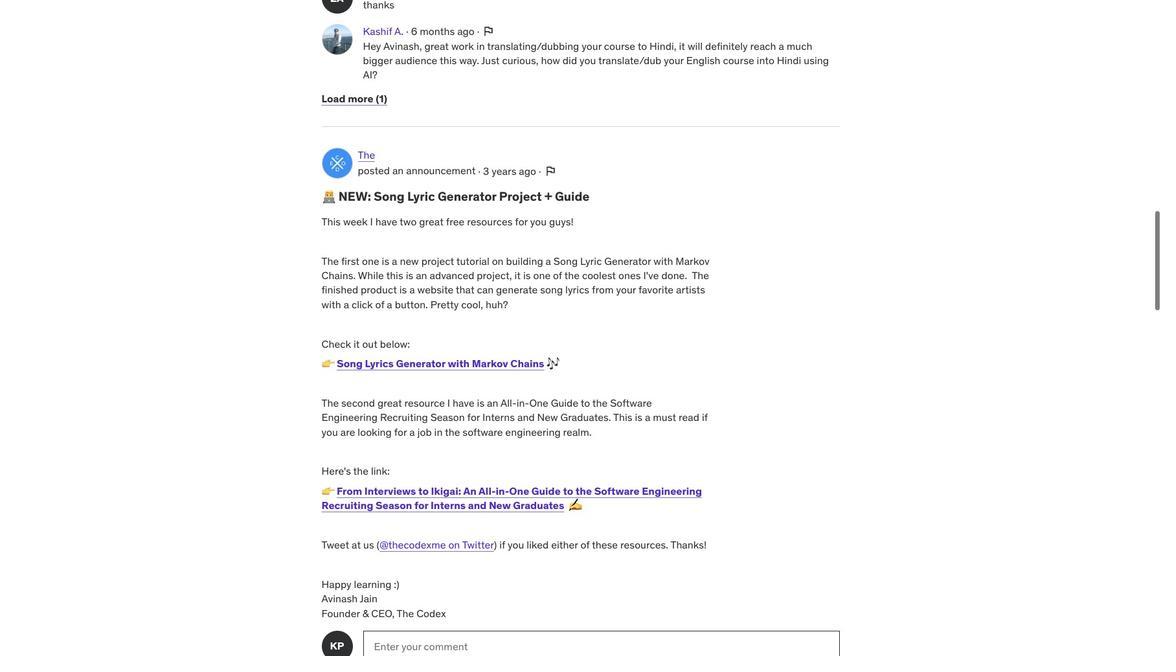 Task type: vqa. For each thing, say whether or not it's contained in the screenshot.
bottom great
yes



Task type: locate. For each thing, give the bounding box(es) containing it.
0 vertical spatial commenter element
[[322, 0, 353, 14]]

1 vertical spatial recruiting
[[322, 499, 374, 512]]

is up software
[[477, 396, 485, 409]]

interns down ikigai: on the bottom left of the page
[[431, 499, 466, 512]]

kashif
[[363, 25, 392, 38]]

and down "an"
[[468, 499, 487, 512]]

if right read
[[702, 411, 708, 424]]

guide right +
[[555, 189, 590, 204]]

while
[[358, 269, 384, 282]]

read
[[679, 411, 700, 424]]

this down new
[[386, 269, 403, 282]]

1 horizontal spatial one
[[534, 269, 551, 282]]

one inside 'from interviews to ikigai: an all-in-one guide to the software engineering recruiting season for interns and new graduates'
[[509, 484, 530, 497]]

3
[[483, 164, 489, 177]]

0 horizontal spatial engineering
[[322, 411, 378, 424]]

2 horizontal spatial an
[[487, 396, 499, 409]]

0 vertical spatial an
[[393, 164, 404, 177]]

0 vertical spatial in-
[[517, 396, 530, 409]]

ago
[[457, 25, 475, 38], [519, 164, 536, 177]]

generator
[[438, 189, 497, 204], [605, 254, 651, 267], [396, 357, 446, 370]]

·
[[406, 25, 409, 38], [477, 25, 480, 38], [478, 164, 481, 177], [539, 164, 541, 177]]

ago left report abuse icon
[[519, 164, 536, 177]]

guide inside "the second great resource i have is an all-in-one guide to the software engineering recruiting season for interns and new graduates. this is a must read if you are looking for a job in the software engineering realm."
[[551, 396, 579, 409]]

one up song on the top
[[534, 269, 551, 282]]

coolest
[[582, 269, 616, 282]]

the left link: on the left
[[353, 465, 369, 478]]

one
[[530, 396, 549, 409], [509, 484, 530, 497]]

this inside the first one is a new project tutorial on building a song lyric generator with markov chains. while this is an advanced project, it is one of the coolest ones i've done.  the finished product is a website that can generate song lyrics from your favorite artists with a click of a button. pretty cool, huh?
[[386, 269, 403, 282]]

your down ones
[[616, 283, 636, 296]]

the right job
[[445, 425, 460, 438]]

on inside the first one is a new project tutorial on building a song lyric generator with markov chains. while this is an advanced project, it is one of the coolest ones i've done.  the finished product is a website that can generate song lyrics from your favorite artists with a click of a button. pretty cool, huh?
[[492, 254, 504, 267]]

0 vertical spatial all-
[[501, 396, 517, 409]]

great for resource
[[378, 396, 402, 409]]

this down work
[[440, 54, 457, 67]]

guys!
[[549, 215, 574, 228]]

1 vertical spatial if
[[500, 538, 505, 551]]

with up i've
[[654, 254, 673, 267]]

0 vertical spatial software
[[610, 396, 652, 409]]

project
[[499, 189, 542, 204]]

engineering inside 'from interviews to ikigai: an all-in-one guide to the software engineering recruiting season for interns and new graduates'
[[642, 484, 702, 497]]

of left the these
[[581, 538, 590, 551]]

for inside 'from interviews to ikigai: an all-in-one guide to the software engineering recruiting season for interns and new graduates'
[[415, 499, 429, 512]]

1 vertical spatial engineering
[[642, 484, 702, 497]]

song up lyrics
[[554, 254, 578, 267]]

an
[[464, 484, 477, 497]]

0 vertical spatial 👉
[[322, 357, 335, 370]]

2 vertical spatial generator
[[396, 357, 446, 370]]

0 vertical spatial ago
[[457, 25, 475, 38]]

it up generate
[[515, 269, 521, 282]]

1 vertical spatial it
[[515, 269, 521, 282]]

great for work
[[425, 39, 449, 52]]

for down interviews
[[415, 499, 429, 512]]

1 vertical spatial i have
[[448, 396, 475, 409]]

software
[[610, 396, 652, 409], [595, 484, 640, 497]]

1 vertical spatial an
[[416, 269, 427, 282]]

posted
[[358, 164, 390, 177]]

1 horizontal spatial of
[[553, 269, 562, 282]]

0 horizontal spatial song
[[337, 357, 363, 370]]

1 vertical spatial season
[[376, 499, 412, 512]]

0 vertical spatial generator
[[438, 189, 497, 204]]

your down hindi, in the right top of the page
[[664, 54, 684, 67]]

lyric up two
[[408, 189, 435, 204]]

check it out below:
[[322, 337, 410, 350]]

the inside the posted an announcement · 3 years ago ·
[[358, 148, 375, 161]]

one up while
[[362, 254, 379, 267]]

job
[[418, 425, 432, 438]]

0 vertical spatial one
[[530, 396, 549, 409]]

1 vertical spatial in-
[[496, 484, 509, 497]]

0 horizontal spatial one
[[362, 254, 379, 267]]

months
[[420, 25, 455, 38]]

one up engineering at the bottom left of the page
[[530, 396, 549, 409]]

software inside 'from interviews to ikigai: an all-in-one guide to the software engineering recruiting season for interns and new graduates'
[[595, 484, 640, 497]]

👉 song lyrics generator with markov chains 🎶
[[322, 357, 560, 370]]

0 vertical spatial markov
[[676, 254, 710, 267]]

an inside the first one is a new project tutorial on building a song lyric generator with markov chains. while this is an advanced project, it is one of the coolest ones i've done.  the finished product is a website that can generate song lyrics from your favorite artists with a click of a button. pretty cool, huh?
[[416, 269, 427, 282]]

1 vertical spatial and
[[468, 499, 487, 512]]

markov left chains
[[472, 357, 508, 370]]

ago up work
[[457, 25, 475, 38]]

1 vertical spatial this
[[386, 269, 403, 282]]

is left the must
[[635, 411, 643, 424]]

(
[[377, 538, 380, 551]]

0 horizontal spatial this
[[322, 215, 341, 228]]

click
[[352, 298, 373, 311]]

1 👉 from the top
[[322, 357, 335, 370]]

graduates.
[[561, 411, 611, 424]]

a down product
[[387, 298, 393, 311]]

just
[[482, 54, 500, 67]]

engineering up are
[[322, 411, 378, 424]]

0 vertical spatial great
[[425, 39, 449, 52]]

1 horizontal spatial ago
[[519, 164, 536, 177]]

in-
[[517, 396, 530, 409], [496, 484, 509, 497]]

guide inside 'from interviews to ikigai: an all-in-one guide to the software engineering recruiting season for interns and new graduates'
[[532, 484, 561, 497]]

1 vertical spatial guide
[[551, 396, 579, 409]]

hey avinash, great work in translating/dubbing your course to hindi, it will definitely reach a much bigger audience this way. just curious, how did you translate/dub your english course into hindi using ai?
[[363, 39, 829, 81]]

i have inside "the second great resource i have is an all-in-one guide to the software engineering recruiting season for interns and new graduates. this is a must read if you are looking for a job in the software engineering realm."
[[448, 396, 475, 409]]

0 horizontal spatial on
[[449, 538, 460, 551]]

report abuse image
[[482, 25, 495, 38]]

2 vertical spatial great
[[378, 396, 402, 409]]

much
[[787, 39, 813, 52]]

software up the these
[[595, 484, 640, 497]]

in down report abuse image
[[477, 39, 485, 52]]

1 horizontal spatial interns
[[483, 411, 515, 424]]

2 vertical spatial your
[[616, 283, 636, 296]]

us
[[363, 538, 374, 551]]

0 vertical spatial recruiting
[[380, 411, 428, 424]]

generator up ones
[[605, 254, 651, 267]]

and
[[518, 411, 535, 424], [468, 499, 487, 512]]

from interviews to ikigai: an all-in-one guide to the software engineering recruiting season for interns and new graduates
[[322, 484, 702, 512]]

recruiting
[[380, 411, 428, 424], [322, 499, 374, 512]]

in- up engineering at the bottom left of the page
[[517, 396, 530, 409]]

1 vertical spatial markov
[[472, 357, 508, 370]]

this right graduates.
[[614, 411, 633, 424]]

the up lyrics
[[565, 269, 580, 282]]

of down product
[[376, 298, 385, 311]]

markov up artists
[[676, 254, 710, 267]]

season inside 'from interviews to ikigai: an all-in-one guide to the software engineering recruiting season for interns and new graduates'
[[376, 499, 412, 512]]

second
[[341, 396, 375, 409]]

2 commenter element from the top
[[322, 631, 353, 656]]

&
[[363, 607, 369, 620]]

of up song on the top
[[553, 269, 562, 282]]

bigger
[[363, 54, 393, 67]]

lyric up coolest
[[581, 254, 602, 267]]

· left report abuse image
[[477, 25, 480, 38]]

a left click at the top left of page
[[344, 298, 349, 311]]

huh?
[[486, 298, 508, 311]]

commenter element down "founder"
[[322, 631, 353, 656]]

song
[[540, 283, 563, 296]]

1 horizontal spatial all-
[[501, 396, 517, 409]]

0 vertical spatial on
[[492, 254, 504, 267]]

recruiting inside "the second great resource i have is an all-in-one guide to the software engineering recruiting season for interns and new graduates. this is a must read if you are looking for a job in the software engineering realm."
[[380, 411, 428, 424]]

you left are
[[322, 425, 338, 438]]

ceo,
[[371, 607, 395, 620]]

an
[[393, 164, 404, 177], [416, 269, 427, 282], [487, 396, 499, 409]]

with down cool,
[[448, 357, 470, 370]]

1 horizontal spatial season
[[431, 411, 465, 424]]

i have up software
[[448, 396, 475, 409]]

1 horizontal spatial i have
[[448, 396, 475, 409]]

on up the project,
[[492, 254, 504, 267]]

1 vertical spatial software
[[595, 484, 640, 497]]

season inside "the second great resource i have is an all-in-one guide to the software engineering recruiting season for interns and new graduates. this is a must read if you are looking for a job in the software engineering realm."
[[431, 411, 465, 424]]

👨‍💻
[[322, 189, 336, 204]]

1 vertical spatial interns
[[431, 499, 466, 512]]

👉 down here's
[[322, 484, 337, 497]]

to
[[638, 39, 647, 52], [581, 396, 590, 409], [419, 484, 429, 497], [563, 484, 574, 497]]

to inside "the second great resource i have is an all-in-one guide to the software engineering recruiting season for interns and new graduates. this is a must read if you are looking for a job in the software engineering realm."
[[581, 396, 590, 409]]

recruiting up job
[[380, 411, 428, 424]]

your up translate/dub
[[582, 39, 602, 52]]

is down building
[[523, 269, 531, 282]]

of
[[553, 269, 562, 282], [376, 298, 385, 311], [581, 538, 590, 551]]

1 horizontal spatial new
[[537, 411, 558, 424]]

looking
[[358, 425, 392, 438]]

lyric inside the first one is a new project tutorial on building a song lyric generator with markov chains. while this is an advanced project, it is one of the coolest ones i've done.  the finished product is a website that can generate song lyrics from your favorite artists with a click of a button. pretty cool, huh?
[[581, 254, 602, 267]]

1 vertical spatial all-
[[479, 484, 496, 497]]

all- inside 'from interviews to ikigai: an all-in-one guide to the software engineering recruiting season for interns and new graduates'
[[479, 484, 496, 497]]

did
[[563, 54, 577, 67]]

a up the button.
[[410, 283, 415, 296]]

👉
[[322, 357, 335, 370], [322, 484, 337, 497]]

reach
[[751, 39, 777, 52]]

recruiting down 'from' at bottom
[[322, 499, 374, 512]]

at
[[352, 538, 361, 551]]

in- inside 'from interviews to ikigai: an all-in-one guide to the software engineering recruiting season for interns and new graduates'
[[496, 484, 509, 497]]

this
[[322, 215, 341, 228], [614, 411, 633, 424]]

all- right "an"
[[479, 484, 496, 497]]

this inside hey avinash, great work in translating/dubbing your course to hindi, it will definitely reach a much bigger audience this way. just curious, how did you translate/dub your english course into hindi using ai?
[[440, 54, 457, 67]]

this week i have two great free resources for you guys!
[[322, 215, 574, 228]]

the up the chains.
[[322, 254, 339, 267]]

0 horizontal spatial markov
[[472, 357, 508, 370]]

you inside hey avinash, great work in translating/dubbing your course to hindi, it will definitely reach a much bigger audience this way. just curious, how did you translate/dub your english course into hindi using ai?
[[580, 54, 596, 67]]

0 vertical spatial engineering
[[322, 411, 378, 424]]

new up engineering at the bottom left of the page
[[537, 411, 558, 424]]

great right two
[[419, 215, 444, 228]]

markov
[[676, 254, 710, 267], [472, 357, 508, 370]]

generator up free
[[438, 189, 497, 204]]

i've
[[644, 269, 659, 282]]

software up graduates.
[[610, 396, 652, 409]]

the up ✍️
[[576, 484, 592, 497]]

0 vertical spatial this
[[440, 54, 457, 67]]

years
[[492, 164, 517, 177]]

1 horizontal spatial it
[[515, 269, 521, 282]]

an down new
[[416, 269, 427, 282]]

load more (1)
[[322, 92, 387, 105]]

1 horizontal spatial in-
[[517, 396, 530, 409]]

1 horizontal spatial this
[[440, 54, 457, 67]]

great inside hey avinash, great work in translating/dubbing your course to hindi, it will definitely reach a much bigger audience this way. just curious, how did you translate/dub your english course into hindi using ai?
[[425, 39, 449, 52]]

season down interviews
[[376, 499, 412, 512]]

new left graduates
[[489, 499, 511, 512]]

a left the must
[[645, 411, 651, 424]]

great down months
[[425, 39, 449, 52]]

1 horizontal spatial this
[[614, 411, 633, 424]]

all- up engineering at the bottom left of the page
[[501, 396, 517, 409]]

below:
[[380, 337, 410, 350]]

first
[[341, 254, 360, 267]]

engineering up thanks!
[[642, 484, 702, 497]]

0 vertical spatial i have
[[370, 215, 397, 228]]

0 horizontal spatial all-
[[479, 484, 496, 497]]

great
[[425, 39, 449, 52], [419, 215, 444, 228], [378, 396, 402, 409]]

for left job
[[394, 425, 407, 438]]

song down check
[[337, 357, 363, 370]]

it left will
[[679, 39, 686, 52]]

new
[[537, 411, 558, 424], [489, 499, 511, 512]]

0 horizontal spatial season
[[376, 499, 412, 512]]

a up hindi
[[779, 39, 785, 52]]

0 vertical spatial season
[[431, 411, 465, 424]]

1 vertical spatial course
[[723, 54, 755, 67]]

the posted an announcement · 3 years ago ·
[[358, 148, 544, 177]]

button.
[[395, 298, 428, 311]]

0 vertical spatial in
[[477, 39, 485, 52]]

an up software
[[487, 396, 499, 409]]

the inside the first one is a new project tutorial on building a song lyric generator with markov chains. while this is an advanced project, it is one of the coolest ones i've done.  the finished product is a website that can generate song lyrics from your favorite artists with a click of a button. pretty cool, huh?
[[565, 269, 580, 282]]

👉 down check
[[322, 357, 335, 370]]

2 vertical spatial guide
[[532, 484, 561, 497]]

how
[[541, 54, 560, 67]]

· left 6
[[406, 25, 409, 38]]

0 horizontal spatial of
[[376, 298, 385, 311]]

0 horizontal spatial course
[[604, 39, 636, 52]]

to inside hey avinash, great work in translating/dubbing your course to hindi, it will definitely reach a much bigger audience this way. just curious, how did you translate/dub your english course into hindi using ai?
[[638, 39, 647, 52]]

2 horizontal spatial it
[[679, 39, 686, 52]]

1 vertical spatial with
[[322, 298, 341, 311]]

2 vertical spatial of
[[581, 538, 590, 551]]

if right ')'
[[500, 538, 505, 551]]

to up translate/dub
[[638, 39, 647, 52]]

to up graduates.
[[581, 396, 590, 409]]

guide up graduates.
[[551, 396, 579, 409]]

it left "out"
[[354, 337, 360, 350]]

2 horizontal spatial song
[[554, 254, 578, 267]]

1 vertical spatial lyric
[[581, 254, 602, 267]]

guide up graduates
[[532, 484, 561, 497]]

tweet
[[322, 538, 349, 551]]

this for is
[[386, 269, 403, 282]]

i have
[[370, 215, 397, 228], [448, 396, 475, 409]]

0 horizontal spatial in
[[434, 425, 443, 438]]

0 horizontal spatial interns
[[431, 499, 466, 512]]

0 horizontal spatial i have
[[370, 215, 397, 228]]

project,
[[477, 269, 512, 282]]

and up engineering at the bottom left of the page
[[518, 411, 535, 424]]

a left job
[[410, 425, 415, 438]]

1 vertical spatial generator
[[605, 254, 651, 267]]

the first one is a new project tutorial on building a song lyric generator with markov chains. while this is an advanced project, it is one of the coolest ones i've done.  the finished product is a website that can generate song lyrics from your favorite artists with a click of a button. pretty cool, huh?
[[322, 254, 710, 311]]

great inside "the second great resource i have is an all-in-one guide to the software engineering recruiting season for interns and new graduates. this is a must read if you are looking for a job in the software engineering realm."
[[378, 396, 402, 409]]

1 vertical spatial song
[[554, 254, 578, 267]]

0 horizontal spatial an
[[393, 164, 404, 177]]

liked
[[527, 538, 549, 551]]

0 horizontal spatial new
[[489, 499, 511, 512]]

resources
[[467, 215, 513, 228]]

1 horizontal spatial on
[[492, 254, 504, 267]]

0 horizontal spatial your
[[582, 39, 602, 52]]

this left week
[[322, 215, 341, 228]]

course
[[604, 39, 636, 52], [723, 54, 755, 67]]

on left twitter at bottom left
[[449, 538, 460, 551]]

for
[[515, 215, 528, 228], [468, 411, 480, 424], [394, 425, 407, 438], [415, 499, 429, 512]]

jain
[[360, 592, 378, 605]]

the inside "the second great resource i have is an all-in-one guide to the software engineering recruiting season for interns and new graduates. this is a must read if you are looking for a job in the software engineering realm."
[[322, 396, 339, 409]]

the up graduates.
[[593, 396, 608, 409]]

is up while
[[382, 254, 390, 267]]

0 horizontal spatial ago
[[457, 25, 475, 38]]

resource
[[405, 396, 445, 409]]

0 horizontal spatial in-
[[496, 484, 509, 497]]

0 vertical spatial song
[[374, 189, 405, 204]]

hindi,
[[650, 39, 677, 52]]

1 vertical spatial this
[[614, 411, 633, 424]]

an inside the posted an announcement · 3 years ago ·
[[393, 164, 404, 177]]

2 👉 from the top
[[322, 484, 337, 497]]

for up software
[[468, 411, 480, 424]]

with
[[654, 254, 673, 267], [322, 298, 341, 311], [448, 357, 470, 370]]

0 vertical spatial interns
[[483, 411, 515, 424]]

1 vertical spatial ago
[[519, 164, 536, 177]]

1 horizontal spatial markov
[[676, 254, 710, 267]]

great right second
[[378, 396, 402, 409]]

1 vertical spatial one
[[509, 484, 530, 497]]

0 vertical spatial new
[[537, 411, 558, 424]]

all-
[[501, 396, 517, 409], [479, 484, 496, 497]]

0 vertical spatial your
[[582, 39, 602, 52]]

i have left two
[[370, 215, 397, 228]]

0 horizontal spatial recruiting
[[322, 499, 374, 512]]

the inside happy learning :) avinash jain founder & ceo, the codex
[[397, 607, 414, 620]]

0 vertical spatial it
[[679, 39, 686, 52]]

this
[[440, 54, 457, 67], [386, 269, 403, 282]]

new inside 'from interviews to ikigai: an all-in-one guide to the software engineering recruiting season for interns and new graduates'
[[489, 499, 511, 512]]

the up posted
[[358, 148, 375, 161]]

1 horizontal spatial song
[[374, 189, 405, 204]]

interns up software
[[483, 411, 515, 424]]

recruiting inside 'from interviews to ikigai: an all-in-one guide to the software engineering recruiting season for interns and new graduates'
[[322, 499, 374, 512]]

and inside "the second great resource i have is an all-in-one guide to the software engineering recruiting season for interns and new graduates. this is a must read if you are looking for a job in the software engineering realm."
[[518, 411, 535, 424]]

must
[[653, 411, 676, 424]]

2 vertical spatial song
[[337, 357, 363, 370]]

with down finished
[[322, 298, 341, 311]]

the left second
[[322, 396, 339, 409]]

one up graduates
[[509, 484, 530, 497]]

the right the ceo,
[[397, 607, 414, 620]]

commenter element
[[322, 0, 353, 14], [322, 631, 353, 656]]



Task type: describe. For each thing, give the bounding box(es) containing it.
your inside the first one is a new project tutorial on building a song lyric generator with markov chains. while this is an advanced project, it is one of the coolest ones i've done.  the finished product is a website that can generate song lyrics from your favorite artists with a click of a button. pretty cool, huh?
[[616, 283, 636, 296]]

in- inside "the second great resource i have is an all-in-one guide to the software engineering recruiting season for interns and new graduates. this is a must read if you are looking for a job in the software engineering realm."
[[517, 396, 530, 409]]

avinash
[[322, 592, 358, 605]]

new inside "the second great resource i have is an all-in-one guide to the software engineering recruiting season for interns and new graduates. this is a must read if you are looking for a job in the software engineering realm."
[[537, 411, 558, 424]]

link:
[[371, 465, 390, 478]]

are
[[341, 425, 355, 438]]

)
[[494, 538, 497, 551]]

cool,
[[461, 298, 483, 311]]

codex
[[417, 607, 446, 620]]

artists
[[676, 283, 706, 296]]

0 horizontal spatial with
[[322, 298, 341, 311]]

building
[[506, 254, 543, 267]]

6
[[411, 25, 418, 38]]

the link
[[358, 148, 375, 162]]

for down project on the left top of the page
[[515, 215, 528, 228]]

product
[[361, 283, 397, 296]]

1 vertical spatial one
[[534, 269, 551, 282]]

0 vertical spatial of
[[553, 269, 562, 282]]

@thecodexme
[[380, 538, 446, 551]]

you left guys!
[[530, 215, 547, 228]]

website
[[418, 283, 454, 296]]

chains
[[511, 357, 545, 370]]

a inside hey avinash, great work in translating/dubbing your course to hindi, it will definitely reach a much bigger audience this way. just curious, how did you translate/dub your english course into hindi using ai?
[[779, 39, 785, 52]]

2 horizontal spatial with
[[654, 254, 673, 267]]

and inside 'from interviews to ikigai: an all-in-one guide to the software engineering recruiting season for interns and new graduates'
[[468, 499, 487, 512]]

👉 for 👉 song lyrics generator with markov chains 🎶
[[322, 357, 335, 370]]

twitter
[[462, 538, 494, 551]]

tutorial
[[457, 254, 490, 267]]

an inside "the second great resource i have is an all-in-one guide to the software engineering recruiting season for interns and new graduates. this is a must read if you are looking for a job in the software engineering realm."
[[487, 396, 499, 409]]

1 vertical spatial great
[[419, 215, 444, 228]]

the up artists
[[692, 269, 710, 282]]

the for the first one is a new project tutorial on building a song lyric generator with markov chains. while this is an advanced project, it is one of the coolest ones i've done.  the finished product is a website that can generate song lyrics from your favorite artists with a click of a button. pretty cool, huh?
[[322, 254, 339, 267]]

finished
[[322, 283, 358, 296]]

commenter image
[[322, 24, 353, 55]]

you right ')'
[[508, 538, 524, 551]]

1 vertical spatial of
[[376, 298, 385, 311]]

interns inside 'from interviews to ikigai: an all-in-one guide to the software engineering recruiting season for interns and new graduates'
[[431, 499, 466, 512]]

0 vertical spatial course
[[604, 39, 636, 52]]

a right building
[[546, 254, 551, 267]]

ikigai:
[[431, 484, 462, 497]]

0 horizontal spatial if
[[500, 538, 505, 551]]

+
[[545, 189, 552, 204]]

new:
[[339, 189, 371, 204]]

project
[[422, 254, 454, 267]]

realm.
[[563, 425, 592, 438]]

thanks!
[[671, 538, 707, 551]]

is down new
[[406, 269, 414, 282]]

(1)
[[376, 92, 387, 105]]

if inside "the second great resource i have is an all-in-one guide to the software engineering recruiting season for interns and new graduates. this is a must read if you are looking for a job in the software engineering realm."
[[702, 411, 708, 424]]

all- inside "the second great resource i have is an all-in-one guide to the software engineering recruiting season for interns and new graduates. this is a must read if you are looking for a job in the software engineering realm."
[[501, 396, 517, 409]]

it inside the first one is a new project tutorial on building a song lyric generator with markov chains. while this is an advanced project, it is one of the coolest ones i've done.  the finished product is a website that can generate song lyrics from your favorite artists with a click of a button. pretty cool, huh?
[[515, 269, 521, 282]]

in inside "the second great resource i have is an all-in-one guide to the software engineering recruiting season for interns and new graduates. this is a must read if you are looking for a job in the software engineering realm."
[[434, 425, 443, 438]]

that
[[456, 283, 475, 296]]

it inside hey avinash, great work in translating/dubbing your course to hindi, it will definitely reach a much bigger audience this way. just curious, how did you translate/dub your english course into hindi using ai?
[[679, 39, 686, 52]]

song inside the first one is a new project tutorial on building a song lyric generator with markov chains. while this is an advanced project, it is one of the coolest ones i've done.  the finished product is a website that can generate song lyrics from your favorite artists with a click of a button. pretty cool, huh?
[[554, 254, 578, 267]]

this inside "the second great resource i have is an all-in-one guide to the software engineering recruiting season for interns and new graduates. this is a must read if you are looking for a job in the software engineering realm."
[[614, 411, 633, 424]]

@thecodexme on twitter link
[[380, 538, 494, 551]]

1 commenter element from the top
[[322, 0, 353, 14]]

here's
[[322, 465, 351, 478]]

work
[[452, 39, 474, 52]]

into
[[757, 54, 775, 67]]

kp
[[330, 640, 344, 653]]

0 vertical spatial this
[[322, 215, 341, 228]]

1 horizontal spatial course
[[723, 54, 755, 67]]

to left ikigai: on the bottom left of the page
[[419, 484, 429, 497]]

the for the posted an announcement · 3 years ago ·
[[358, 148, 375, 161]]

pretty
[[431, 298, 459, 311]]

tweet at us ( @thecodexme on twitter ) if you liked either of these resources. thanks!
[[322, 538, 707, 551]]

kashif a. · 6 months ago ·
[[363, 25, 480, 38]]

happy learning :) avinash jain founder & ceo, the codex
[[322, 578, 446, 620]]

resources.
[[621, 538, 669, 551]]

load
[[322, 92, 346, 105]]

the inside 'from interviews to ikigai: an all-in-one guide to the software engineering recruiting season for interns and new graduates'
[[576, 484, 592, 497]]

favorite
[[639, 283, 674, 296]]

two
[[400, 215, 417, 228]]

curious,
[[502, 54, 539, 67]]

english
[[687, 54, 721, 67]]

chains.
[[322, 269, 356, 282]]

founder
[[322, 607, 360, 620]]

week
[[343, 215, 368, 228]]

0 vertical spatial one
[[362, 254, 379, 267]]

new
[[400, 254, 419, 267]]

either
[[551, 538, 578, 551]]

ago inside the posted an announcement · 3 years ago ·
[[519, 164, 536, 177]]

kashif a. link
[[363, 24, 404, 39]]

software
[[463, 425, 503, 438]]

lyrics
[[566, 283, 590, 296]]

ai?
[[363, 68, 378, 81]]

software inside "the second great resource i have is an all-in-one guide to the software engineering recruiting season for interns and new graduates. this is a must read if you are looking for a job in the software engineering realm."
[[610, 396, 652, 409]]

translating/dubbing
[[487, 39, 579, 52]]

Enter your comment text field
[[363, 631, 840, 656]]

engineering
[[506, 425, 561, 438]]

this for work
[[440, 54, 457, 67]]

0 horizontal spatial lyric
[[408, 189, 435, 204]]

from interviews to ikigai: an all-in-one guide to the software engineering recruiting season for interns and new graduates link
[[322, 484, 702, 512]]

out
[[362, 337, 378, 350]]

learning
[[354, 578, 392, 591]]

more
[[348, 92, 374, 105]]

one inside "the second great resource i have is an all-in-one guide to the software engineering recruiting season for interns and new graduates. this is a must read if you are looking for a job in the software engineering realm."
[[530, 396, 549, 409]]

👉 for 👉
[[322, 484, 337, 497]]

from
[[592, 283, 614, 296]]

load more (1) button
[[322, 92, 387, 105]]

🎶
[[547, 357, 560, 370]]

engineering inside "the second great resource i have is an all-in-one guide to the software engineering recruiting season for interns and new graduates. this is a must read if you are looking for a job in the software engineering realm."
[[322, 411, 378, 424]]

here's the link:
[[322, 465, 390, 478]]

using
[[804, 54, 829, 67]]

· left 3
[[478, 164, 481, 177]]

1 horizontal spatial with
[[448, 357, 470, 370]]

2 horizontal spatial of
[[581, 538, 590, 551]]

2 vertical spatial it
[[354, 337, 360, 350]]

avinash,
[[384, 39, 422, 52]]

advanced
[[430, 269, 475, 282]]

is up the button.
[[400, 283, 407, 296]]

:)
[[394, 578, 400, 591]]

in inside hey avinash, great work in translating/dubbing your course to hindi, it will definitely reach a much bigger audience this way. just curious, how did you translate/dub your english course into hindi using ai?
[[477, 39, 485, 52]]

interns inside "the second great resource i have is an all-in-one guide to the software engineering recruiting season for interns and new graduates. this is a must read if you are looking for a job in the software engineering realm."
[[483, 411, 515, 424]]

report abuse image
[[544, 164, 557, 177]]

these
[[592, 538, 618, 551]]

generator inside the first one is a new project tutorial on building a song lyric generator with markov chains. while this is an advanced project, it is one of the coolest ones i've done.  the finished product is a website that can generate song lyrics from your favorite artists with a click of a button. pretty cool, huh?
[[605, 254, 651, 267]]

song lyrics generator with markov chains link
[[337, 357, 545, 370]]

a.
[[395, 25, 404, 38]]

generate
[[496, 283, 538, 296]]

hey
[[363, 39, 381, 52]]

· left report abuse icon
[[539, 164, 541, 177]]

0 vertical spatial guide
[[555, 189, 590, 204]]

check
[[322, 337, 351, 350]]

lyrics
[[365, 357, 394, 370]]

interviews
[[365, 484, 416, 497]]

happy
[[322, 578, 352, 591]]

markov inside the first one is a new project tutorial on building a song lyric generator with markov chains. while this is an advanced project, it is one of the coolest ones i've done.  the finished product is a website that can generate song lyrics from your favorite artists with a click of a button. pretty cool, huh?
[[676, 254, 710, 267]]

the for the second great resource i have is an all-in-one guide to the software engineering recruiting season for interns and new graduates. this is a must read if you are looking for a job in the software engineering realm.
[[322, 396, 339, 409]]

to up ✍️
[[563, 484, 574, 497]]

definitely
[[706, 39, 748, 52]]

you inside "the second great resource i have is an all-in-one guide to the software engineering recruiting season for interns and new graduates. this is a must read if you are looking for a job in the software engineering realm."
[[322, 425, 338, 438]]

1 vertical spatial on
[[449, 538, 460, 551]]

👨‍💻 new: song lyric generator project + guide
[[322, 189, 590, 204]]

1 vertical spatial your
[[664, 54, 684, 67]]

commenter element containing kp
[[322, 631, 353, 656]]

a left new
[[392, 254, 398, 267]]



